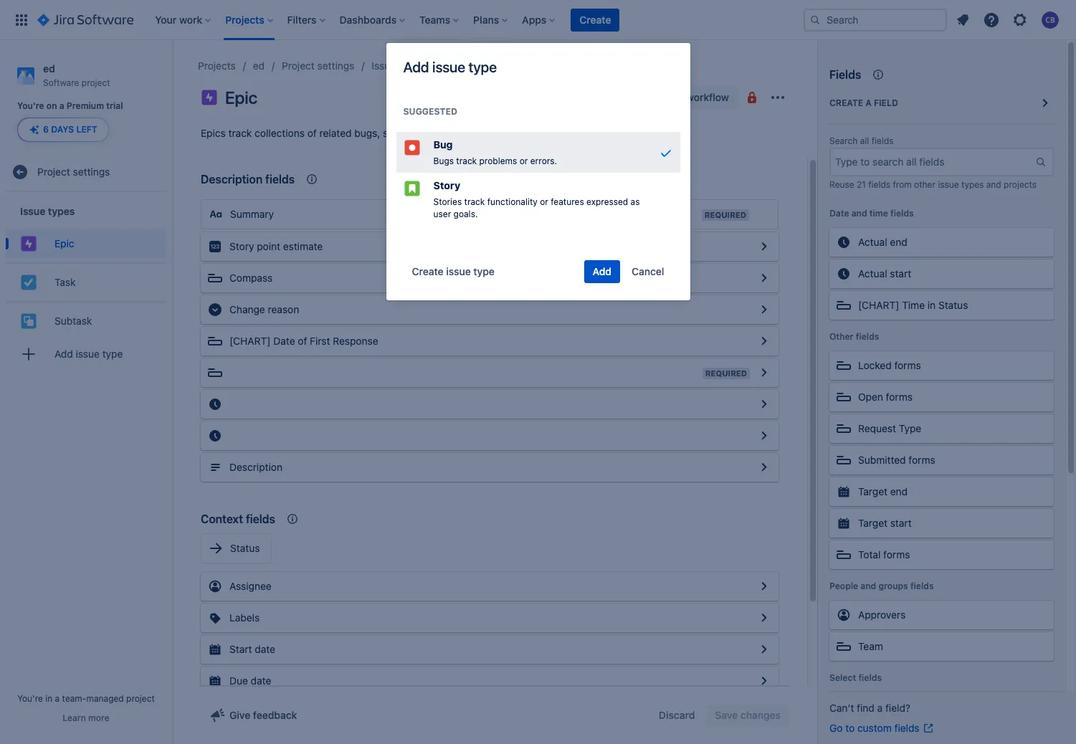 Task type: locate. For each thing, give the bounding box(es) containing it.
1 vertical spatial [chart]
[[230, 335, 271, 347]]

settings down premium
[[73, 166, 110, 178]]

issue up 'suggested' at the left top
[[432, 59, 465, 75]]

0 vertical spatial or
[[520, 156, 528, 166]]

1 vertical spatial project
[[37, 166, 70, 178]]

create button
[[571, 8, 620, 31]]

project settings right ed link
[[282, 60, 355, 72]]

fields
[[872, 136, 894, 146], [265, 173, 295, 186], [869, 179, 891, 190], [891, 208, 914, 219], [856, 331, 880, 342], [246, 513, 275, 526], [911, 581, 934, 592], [859, 673, 882, 683], [895, 722, 920, 734]]

issue types up the epic group
[[20, 205, 75, 217]]

epics track collections of related bugs, stories, and tasks.
[[201, 127, 467, 139]]

due date
[[230, 675, 271, 687]]

1 vertical spatial epic
[[55, 237, 74, 250]]

go to custom fields
[[830, 722, 920, 734]]

0 horizontal spatial add issue type
[[55, 348, 123, 360]]

epic right issue type icon
[[225, 88, 257, 108]]

2 vertical spatial create
[[412, 266, 444, 278]]

7 open field configuration image from the top
[[756, 578, 773, 595]]

track for story
[[464, 197, 485, 207]]

add issue type image
[[20, 346, 37, 363]]

2 vertical spatial type
[[102, 348, 123, 360]]

open field configuration image inside the assignee button
[[756, 578, 773, 595]]

create for create a field
[[830, 98, 864, 108]]

edit workflow button
[[642, 86, 738, 109]]

ed
[[253, 60, 265, 72], [43, 62, 55, 75]]

and left 'time'
[[852, 208, 868, 219]]

1 horizontal spatial ed
[[253, 60, 265, 72]]

end inside button
[[890, 236, 908, 248]]

add left the cancel
[[593, 266, 612, 278]]

1 vertical spatial project settings
[[37, 166, 110, 178]]

start for target start
[[891, 517, 912, 529]]

status inside button
[[939, 299, 969, 311]]

1 vertical spatial issue types
[[20, 205, 75, 217]]

total forms
[[859, 549, 910, 561]]

open field configuration image inside due date button
[[756, 673, 773, 690]]

1 horizontal spatial project settings
[[282, 60, 355, 72]]

1 open field configuration image from the top
[[756, 238, 773, 255]]

2 actual from the top
[[859, 268, 888, 280]]

ed right projects
[[253, 60, 265, 72]]

story inside story stories track functionality or features expressed as user goals.
[[434, 179, 461, 192]]

end for actual end
[[890, 236, 908, 248]]

0 vertical spatial status
[[939, 299, 969, 311]]

and right the people
[[861, 581, 877, 592]]

project settings link down premium
[[6, 158, 166, 187]]

0 horizontal spatial date
[[273, 335, 295, 347]]

ed up the software
[[43, 62, 55, 75]]

in
[[928, 299, 936, 311], [45, 694, 53, 704]]

forms right locked
[[895, 359, 921, 372]]

story for story stories track functionality or features expressed as user goals.
[[434, 179, 461, 192]]

project settings down you're on a premium trial
[[37, 166, 110, 178]]

0 vertical spatial start
[[890, 268, 912, 280]]

0 horizontal spatial issue types
[[20, 205, 75, 217]]

status down context fields
[[230, 542, 260, 554]]

story inside button
[[230, 240, 254, 252]]

fields left more information about the context fields image
[[246, 513, 275, 526]]

group
[[6, 192, 166, 377]]

task
[[55, 276, 76, 288]]

forms inside button
[[895, 359, 921, 372]]

0 horizontal spatial ed
[[43, 62, 55, 75]]

forms right open
[[886, 391, 913, 403]]

start date button
[[201, 635, 779, 664]]

of left "first"
[[298, 335, 307, 347]]

target start button
[[830, 509, 1054, 538]]

target down submitted
[[859, 486, 888, 498]]

discard
[[659, 709, 695, 722]]

project up premium
[[82, 77, 110, 88]]

1 vertical spatial create
[[830, 98, 864, 108]]

fields right 'time'
[[891, 208, 914, 219]]

1 target from the top
[[859, 486, 888, 498]]

0 vertical spatial project settings link
[[282, 57, 355, 75]]

date
[[255, 643, 275, 656], [251, 675, 271, 687]]

functionality
[[488, 197, 538, 207]]

epic up the task
[[55, 237, 74, 250]]

1 horizontal spatial issue
[[372, 60, 396, 72]]

restrictions apply image
[[744, 89, 761, 106]]

open
[[859, 391, 884, 403]]

1 vertical spatial end
[[891, 486, 908, 498]]

or for story
[[540, 197, 549, 207]]

give feedback button
[[201, 704, 306, 727]]

1 horizontal spatial types
[[399, 60, 424, 72]]

start date
[[230, 643, 275, 656]]

0 vertical spatial [chart]
[[859, 299, 900, 311]]

of left related
[[308, 127, 317, 139]]

8 open field configuration image from the top
[[756, 641, 773, 658]]

1 vertical spatial you're
[[17, 694, 43, 704]]

0 vertical spatial issue
[[372, 60, 396, 72]]

1 vertical spatial date
[[251, 675, 271, 687]]

1 horizontal spatial settings
[[317, 60, 355, 72]]

1 vertical spatial project
[[126, 694, 155, 704]]

open field configuration image for [chart] date of first response
[[756, 333, 773, 350]]

3 open field configuration image from the top
[[756, 610, 773, 627]]

1 open field configuration image from the top
[[756, 333, 773, 350]]

0 vertical spatial type
[[469, 59, 497, 75]]

or
[[520, 156, 528, 166], [540, 197, 549, 207]]

open field configuration image inside story point estimate button
[[756, 238, 773, 255]]

open field configuration image
[[756, 238, 773, 255], [756, 270, 773, 287], [756, 301, 773, 318], [756, 364, 773, 382], [756, 427, 773, 445], [756, 459, 773, 476], [756, 578, 773, 595], [756, 641, 773, 658]]

story
[[434, 179, 461, 192], [230, 240, 254, 252]]

2 vertical spatial add
[[55, 348, 73, 360]]

end up actual start
[[890, 236, 908, 248]]

ed link
[[253, 57, 265, 75]]

issue types down primary element
[[372, 60, 424, 72]]

4 open field configuration image from the top
[[756, 673, 773, 690]]

date down reuse
[[830, 208, 850, 219]]

open field configuration image inside compass button
[[756, 270, 773, 287]]

actual for actual start
[[859, 268, 888, 280]]

project right ed link
[[282, 60, 315, 72]]

projects link
[[198, 57, 236, 75]]

date right due in the bottom left of the page
[[251, 675, 271, 687]]

0 vertical spatial epic
[[225, 88, 257, 108]]

story for story point estimate
[[230, 240, 254, 252]]

issue down primary element
[[372, 60, 396, 72]]

of
[[308, 127, 317, 139], [298, 335, 307, 347]]

1 vertical spatial of
[[298, 335, 307, 347]]

go
[[830, 722, 843, 734]]

1 vertical spatial status
[[230, 542, 260, 554]]

0 vertical spatial project
[[82, 77, 110, 88]]

more information about the fields image
[[870, 66, 887, 83]]

submitted
[[859, 454, 906, 466]]

fields right groups
[[911, 581, 934, 592]]

issue type icon image
[[201, 89, 218, 106]]

in right the time
[[928, 299, 936, 311]]

add issue type inside dialog
[[403, 59, 497, 75]]

issue up the epic group
[[20, 205, 45, 217]]

you're for you're on a premium trial
[[17, 101, 44, 111]]

1 horizontal spatial story
[[434, 179, 461, 192]]

2 vertical spatial track
[[464, 197, 485, 207]]

1 vertical spatial settings
[[73, 166, 110, 178]]

to
[[846, 722, 855, 734]]

date and time fields
[[830, 208, 914, 219]]

0 vertical spatial you're
[[17, 101, 44, 111]]

jira software image
[[37, 11, 134, 28], [37, 11, 134, 28]]

0 horizontal spatial in
[[45, 694, 53, 704]]

start up total forms
[[891, 517, 912, 529]]

0 vertical spatial add issue type
[[403, 59, 497, 75]]

in inside button
[[928, 299, 936, 311]]

1 vertical spatial type
[[474, 266, 495, 278]]

request
[[859, 422, 896, 435]]

open field configuration image for assignee
[[756, 578, 773, 595]]

1 vertical spatial start
[[891, 517, 912, 529]]

1 actual from the top
[[859, 236, 888, 248]]

start up "[chart] time in status"
[[890, 268, 912, 280]]

0 horizontal spatial [chart]
[[230, 335, 271, 347]]

issue
[[432, 59, 465, 75], [938, 179, 959, 190], [446, 266, 471, 278], [76, 348, 100, 360]]

a left team-
[[55, 694, 60, 704]]

start inside actual start button
[[890, 268, 912, 280]]

0 horizontal spatial project settings
[[37, 166, 110, 178]]

ed inside ed software project
[[43, 62, 55, 75]]

0 horizontal spatial add
[[55, 348, 73, 360]]

0 vertical spatial in
[[928, 299, 936, 311]]

approvers
[[859, 609, 906, 621]]

create inside the add issue type dialog
[[412, 266, 444, 278]]

0 vertical spatial end
[[890, 236, 908, 248]]

track up goals.
[[464, 197, 485, 207]]

open field configuration image inside description button
[[756, 459, 773, 476]]

issue
[[372, 60, 396, 72], [20, 205, 45, 217]]

0 vertical spatial actual
[[859, 236, 888, 248]]

add inside group
[[55, 348, 73, 360]]

track right epics
[[228, 127, 252, 139]]

0 horizontal spatial or
[[520, 156, 528, 166]]

0 vertical spatial date
[[830, 208, 850, 219]]

0 horizontal spatial story
[[230, 240, 254, 252]]

start for actual start
[[890, 268, 912, 280]]

reason
[[268, 303, 299, 316]]

search image
[[810, 14, 821, 25]]

add issue type dialog
[[386, 43, 690, 301]]

story left 'point' on the left
[[230, 240, 254, 252]]

epic
[[225, 88, 257, 108], [55, 237, 74, 250]]

2 open field configuration image from the top
[[756, 270, 773, 287]]

0 vertical spatial date
[[255, 643, 275, 656]]

team button
[[830, 633, 1054, 661]]

2 vertical spatial types
[[48, 205, 75, 217]]

1 horizontal spatial status
[[939, 299, 969, 311]]

project settings link right ed link
[[282, 57, 355, 75]]

open field configuration image for change reason
[[756, 301, 773, 318]]

1 vertical spatial track
[[456, 156, 477, 166]]

open forms button
[[830, 383, 1054, 412]]

0 horizontal spatial project
[[82, 77, 110, 88]]

open field configuration image inside labels button
[[756, 610, 773, 627]]

2 horizontal spatial create
[[830, 98, 864, 108]]

settings left issue types link
[[317, 60, 355, 72]]

date
[[830, 208, 850, 219], [273, 335, 295, 347]]

actual end button
[[830, 228, 1054, 257]]

suggested
[[403, 106, 458, 117]]

or left errors. at the top of page
[[520, 156, 528, 166]]

1 vertical spatial required
[[706, 369, 747, 378]]

project
[[82, 77, 110, 88], [126, 694, 155, 704]]

0 vertical spatial track
[[228, 127, 252, 139]]

description for description
[[230, 461, 283, 473]]

1 horizontal spatial project
[[282, 60, 315, 72]]

change
[[230, 303, 265, 316]]

target
[[859, 486, 888, 498], [859, 517, 888, 529]]

required button
[[201, 359, 779, 387]]

open field configuration image
[[756, 333, 773, 350], [756, 396, 773, 413], [756, 610, 773, 627], [756, 673, 773, 690]]

3 open field configuration image from the top
[[756, 301, 773, 318]]

a for can't find a field?
[[878, 702, 883, 714]]

end down submitted forms
[[891, 486, 908, 498]]

project down on
[[37, 166, 70, 178]]

0 vertical spatial description
[[201, 173, 263, 186]]

settings
[[317, 60, 355, 72], [73, 166, 110, 178]]

track
[[228, 127, 252, 139], [456, 156, 477, 166], [464, 197, 485, 207]]

add issue type down subtask link
[[55, 348, 123, 360]]

0 horizontal spatial project settings link
[[6, 158, 166, 187]]

epic inside group
[[55, 237, 74, 250]]

target inside target start button
[[859, 517, 888, 529]]

a for you're on a premium trial
[[59, 101, 64, 111]]

date for start date
[[255, 643, 275, 656]]

create inside primary element
[[580, 13, 611, 25]]

add issue type inside button
[[55, 348, 123, 360]]

open field configuration image inside [chart] date of first response button
[[756, 333, 773, 350]]

[chart] time in status button
[[830, 291, 1054, 320]]

1 vertical spatial description
[[230, 461, 283, 473]]

1 vertical spatial or
[[540, 197, 549, 207]]

more information about the context fields image
[[303, 171, 321, 188]]

1 horizontal spatial add issue type
[[403, 59, 497, 75]]

project right managed
[[126, 694, 155, 704]]

issue inside group
[[76, 348, 100, 360]]

0 horizontal spatial issue
[[20, 205, 45, 217]]

of inside button
[[298, 335, 307, 347]]

0 vertical spatial project settings
[[282, 60, 355, 72]]

add down subtask
[[55, 348, 73, 360]]

epics
[[201, 127, 226, 139]]

description up summary at the left
[[201, 173, 263, 186]]

target up total
[[859, 517, 888, 529]]

find
[[857, 702, 875, 714]]

or left features
[[540, 197, 549, 207]]

target start
[[859, 517, 912, 529]]

1 horizontal spatial project
[[126, 694, 155, 704]]

end inside 'button'
[[891, 486, 908, 498]]

status
[[939, 299, 969, 311], [230, 542, 260, 554]]

or inside story stories track functionality or features expressed as user goals.
[[540, 197, 549, 207]]

1 horizontal spatial create
[[580, 13, 611, 25]]

add up 'suggested' at the left top
[[403, 59, 429, 75]]

1 vertical spatial target
[[859, 517, 888, 529]]

2 target from the top
[[859, 517, 888, 529]]

status down actual start button
[[939, 299, 969, 311]]

approvers button
[[830, 601, 1054, 630]]

and down 'suggested' at the left top
[[420, 127, 437, 139]]

6 open field configuration image from the top
[[756, 459, 773, 476]]

track inside bug bugs track problems or errors.
[[456, 156, 477, 166]]

0 vertical spatial target
[[859, 486, 888, 498]]

1 horizontal spatial or
[[540, 197, 549, 207]]

track inside story stories track functionality or features expressed as user goals.
[[464, 197, 485, 207]]

description inside button
[[230, 461, 283, 473]]

1 vertical spatial date
[[273, 335, 295, 347]]

feedback
[[253, 709, 297, 722]]

target end
[[859, 486, 908, 498]]

subtask link
[[6, 307, 166, 336]]

track right bugs
[[456, 156, 477, 166]]

forms for total forms
[[884, 549, 910, 561]]

1 vertical spatial issue
[[20, 205, 45, 217]]

forms right total
[[884, 549, 910, 561]]

issue inside group
[[20, 205, 45, 217]]

1 you're from the top
[[17, 101, 44, 111]]

issue down subtask link
[[76, 348, 100, 360]]

open field configuration image for compass
[[756, 270, 773, 287]]

Type to search all fields text field
[[831, 149, 1036, 175]]

project settings
[[282, 60, 355, 72], [37, 166, 110, 178]]

you're in a team-managed project
[[17, 694, 155, 704]]

all
[[860, 136, 870, 146]]

submitted forms button
[[830, 446, 1054, 475]]

request type button
[[830, 415, 1054, 443]]

collections
[[255, 127, 305, 139]]

[chart] down change
[[230, 335, 271, 347]]

[chart] down actual start
[[859, 299, 900, 311]]

actual down actual end
[[859, 268, 888, 280]]

0 vertical spatial issue types
[[372, 60, 424, 72]]

date right 'start'
[[255, 643, 275, 656]]

a for you're in a team-managed project
[[55, 694, 60, 704]]

0 vertical spatial create
[[580, 13, 611, 25]]

forms down type
[[909, 454, 936, 466]]

1 horizontal spatial in
[[928, 299, 936, 311]]

0 vertical spatial story
[[434, 179, 461, 192]]

story up stories at the left top of page
[[434, 179, 461, 192]]

learn
[[63, 713, 86, 724]]

types up epic link at top left
[[48, 205, 75, 217]]

or inside bug bugs track problems or errors.
[[520, 156, 528, 166]]

fields right 21
[[869, 179, 891, 190]]

in left team-
[[45, 694, 53, 704]]

issue for issue types link
[[372, 60, 396, 72]]

1 horizontal spatial add
[[403, 59, 429, 75]]

open field configuration image inside start date button
[[756, 641, 773, 658]]

2 horizontal spatial add
[[593, 266, 612, 278]]

you're left team-
[[17, 694, 43, 704]]

custom
[[858, 722, 892, 734]]

bug bugs track problems or errors.
[[434, 138, 557, 166]]

1 horizontal spatial [chart]
[[859, 299, 900, 311]]

other
[[915, 179, 936, 190]]

end
[[890, 236, 908, 248], [891, 486, 908, 498]]

you're left on
[[17, 101, 44, 111]]

start inside target start button
[[891, 517, 912, 529]]

create banner
[[0, 0, 1077, 40]]

open field configuration image inside the change reason button
[[756, 301, 773, 318]]

0 horizontal spatial create
[[412, 266, 444, 278]]

bugs
[[434, 156, 454, 166]]

0 vertical spatial types
[[399, 60, 424, 72]]

target inside target end 'button'
[[859, 486, 888, 498]]

a right 'find'
[[878, 702, 883, 714]]

[chart] for [chart] date of first response
[[230, 335, 271, 347]]

description for description fields
[[201, 173, 263, 186]]

description up context fields
[[230, 461, 283, 473]]

stories,
[[383, 127, 417, 139]]

1 vertical spatial types
[[962, 179, 984, 190]]

types down primary element
[[399, 60, 424, 72]]

actual down date and time fields
[[859, 236, 888, 248]]

0 vertical spatial project
[[282, 60, 315, 72]]

types down type to search all fields text field
[[962, 179, 984, 190]]

a
[[866, 98, 872, 108], [59, 101, 64, 111], [55, 694, 60, 704], [878, 702, 883, 714]]

1 vertical spatial add issue type
[[55, 348, 123, 360]]

2 you're from the top
[[17, 694, 43, 704]]

add issue type up 'suggested' at the left top
[[403, 59, 497, 75]]

required inside button
[[706, 369, 747, 378]]

add button
[[584, 261, 620, 284]]

4 open field configuration image from the top
[[756, 364, 773, 382]]

1 start from the top
[[890, 268, 912, 280]]

a right on
[[59, 101, 64, 111]]

1 end from the top
[[890, 236, 908, 248]]

fields left this link will be opened in a new tab icon
[[895, 722, 920, 734]]

compass
[[230, 272, 273, 284]]

task link
[[6, 268, 166, 297]]

1 horizontal spatial epic
[[225, 88, 257, 108]]

1 vertical spatial actual
[[859, 268, 888, 280]]

2 start from the top
[[891, 517, 912, 529]]

description button
[[201, 453, 779, 482]]

2 end from the top
[[891, 486, 908, 498]]

date down reason
[[273, 335, 295, 347]]

0 horizontal spatial epic
[[55, 237, 74, 250]]



Task type: describe. For each thing, give the bounding box(es) containing it.
[chart] for [chart] time in status
[[859, 299, 900, 311]]

learn more button
[[63, 713, 110, 724]]

open field configuration image for labels
[[756, 610, 773, 627]]

and left projects
[[987, 179, 1002, 190]]

create issue type
[[412, 266, 495, 278]]

problems
[[479, 156, 517, 166]]

total forms button
[[830, 541, 1054, 569]]

assignee
[[230, 580, 272, 592]]

description fields
[[201, 173, 295, 186]]

0 horizontal spatial project
[[37, 166, 70, 178]]

5 open field configuration image from the top
[[756, 427, 773, 445]]

bug
[[434, 138, 453, 151]]

issue down story point estimate button
[[446, 266, 471, 278]]

story stories track functionality or features expressed as user goals.
[[434, 179, 640, 220]]

total
[[859, 549, 881, 561]]

selected image
[[657, 144, 675, 161]]

context fields
[[201, 513, 275, 526]]

or for bug
[[520, 156, 528, 166]]

you're on a premium trial
[[17, 101, 123, 111]]

[chart] date of first response button
[[201, 327, 779, 356]]

field
[[874, 98, 899, 108]]

reuse
[[830, 179, 855, 190]]

1 horizontal spatial issue types
[[372, 60, 424, 72]]

assignee button
[[201, 572, 779, 601]]

fields right all
[[872, 136, 894, 146]]

more information about the context fields image
[[284, 511, 301, 528]]

first
[[310, 335, 330, 347]]

open field configuration image for due date
[[756, 673, 773, 690]]

can't find a field?
[[830, 702, 911, 714]]

ed software project
[[43, 62, 110, 88]]

create issue type button
[[403, 261, 503, 284]]

forms for open forms
[[886, 391, 913, 403]]

discard button
[[650, 704, 704, 727]]

cancel
[[632, 266, 665, 278]]

primary element
[[9, 0, 804, 40]]

response
[[333, 335, 378, 347]]

this link will be opened in a new tab image
[[923, 723, 934, 734]]

stories
[[434, 197, 462, 207]]

2 horizontal spatial types
[[962, 179, 984, 190]]

open forms
[[859, 391, 913, 403]]

issue right other
[[938, 179, 959, 190]]

0 vertical spatial required
[[705, 210, 747, 219]]

fields inside go to custom fields link
[[895, 722, 920, 734]]

fields left more information about the context fields icon
[[265, 173, 295, 186]]

fields right select
[[859, 673, 882, 683]]

point
[[257, 240, 280, 252]]

request type
[[859, 422, 922, 435]]

trial
[[106, 101, 123, 111]]

issue types link
[[372, 57, 424, 75]]

forms for submitted forms
[[909, 454, 936, 466]]

1 horizontal spatial date
[[830, 208, 850, 219]]

1 vertical spatial add
[[593, 266, 612, 278]]

target for target end
[[859, 486, 888, 498]]

actual start
[[859, 268, 912, 280]]

0 vertical spatial of
[[308, 127, 317, 139]]

0 vertical spatial add
[[403, 59, 429, 75]]

team
[[859, 640, 883, 653]]

end for target end
[[891, 486, 908, 498]]

add issue type button
[[6, 340, 166, 369]]

1 vertical spatial in
[[45, 694, 53, 704]]

managed
[[86, 694, 124, 704]]

give
[[230, 709, 250, 722]]

ed for ed software project
[[43, 62, 55, 75]]

fields right the other at the top right
[[856, 331, 880, 342]]

more
[[88, 713, 110, 724]]

search
[[830, 136, 858, 146]]

date inside button
[[273, 335, 295, 347]]

change reason button
[[201, 295, 779, 324]]

forms for locked forms
[[895, 359, 921, 372]]

group containing issue types
[[6, 192, 166, 377]]

features
[[551, 197, 584, 207]]

1 vertical spatial project settings link
[[6, 158, 166, 187]]

start
[[230, 643, 252, 656]]

open field configuration image for start date
[[756, 641, 773, 658]]

bugs,
[[355, 127, 380, 139]]

actual for actual end
[[859, 236, 888, 248]]

labels button
[[201, 604, 779, 633]]

edit workflow
[[665, 91, 729, 103]]

expressed
[[587, 197, 628, 207]]

open field configuration image for story point estimate
[[756, 238, 773, 255]]

you're for you're in a team-managed project
[[17, 694, 43, 704]]

date for due date
[[251, 675, 271, 687]]

software
[[43, 77, 79, 88]]

projects
[[198, 60, 236, 72]]

on
[[47, 101, 57, 111]]

story point estimate button
[[201, 232, 779, 261]]

workflow
[[686, 91, 729, 103]]

project inside ed software project
[[82, 77, 110, 88]]

[chart] time in status
[[859, 299, 969, 311]]

as
[[631, 197, 640, 207]]

due
[[230, 675, 248, 687]]

create for create issue type
[[412, 266, 444, 278]]

actual end
[[859, 236, 908, 248]]

errors.
[[531, 156, 557, 166]]

21
[[857, 179, 866, 190]]

learn more
[[63, 713, 110, 724]]

subtask
[[55, 315, 92, 327]]

open field configuration image for description
[[756, 459, 773, 476]]

story point estimate
[[230, 240, 323, 252]]

0 vertical spatial settings
[[317, 60, 355, 72]]

groups
[[879, 581, 909, 592]]

type inside group
[[102, 348, 123, 360]]

type for the add issue type dialog
[[469, 59, 497, 75]]

submitted forms
[[859, 454, 936, 466]]

actual start button
[[830, 260, 1054, 288]]

can't
[[830, 702, 855, 714]]

context
[[201, 513, 243, 526]]

edit
[[665, 91, 684, 103]]

[chart] date of first response
[[230, 335, 378, 347]]

type for create issue type button
[[474, 266, 495, 278]]

a left field
[[866, 98, 872, 108]]

issue for group containing issue types
[[20, 205, 45, 217]]

create for create
[[580, 13, 611, 25]]

target for target start
[[859, 517, 888, 529]]

locked
[[859, 359, 892, 372]]

track for bug
[[456, 156, 477, 166]]

estimate
[[283, 240, 323, 252]]

type
[[899, 422, 922, 435]]

open field configuration image inside required button
[[756, 364, 773, 382]]

compass button
[[201, 264, 779, 293]]

ed for ed
[[253, 60, 265, 72]]

related
[[320, 127, 352, 139]]

cancel button
[[623, 261, 673, 284]]

Search field
[[804, 8, 947, 31]]

2 open field configuration image from the top
[[756, 396, 773, 413]]

from
[[893, 179, 912, 190]]

user
[[434, 209, 451, 220]]

1 horizontal spatial project settings link
[[282, 57, 355, 75]]

due date button
[[201, 667, 779, 696]]

time
[[870, 208, 888, 219]]

epic group
[[6, 225, 166, 263]]

0 horizontal spatial types
[[48, 205, 75, 217]]



Task type: vqa. For each thing, say whether or not it's contained in the screenshot.
criteria. in the top of the page
no



